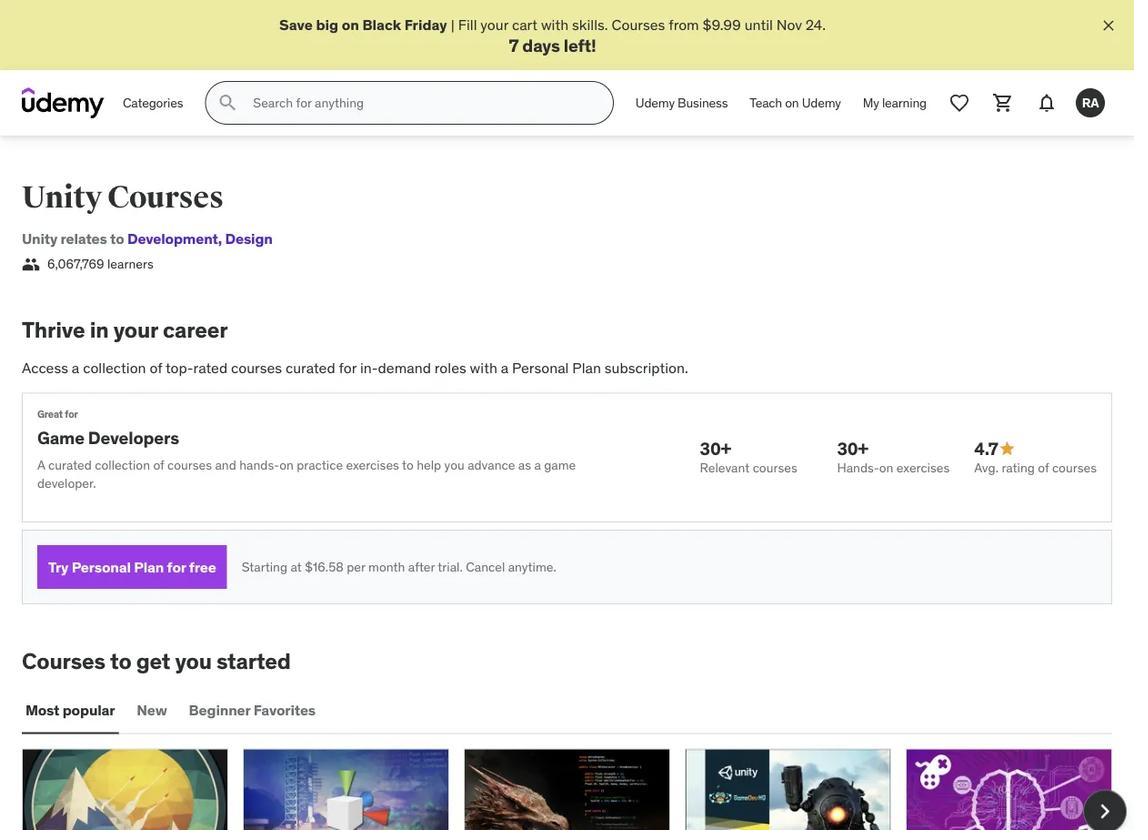 Task type: describe. For each thing, give the bounding box(es) containing it.
started
[[217, 647, 291, 674]]

most
[[25, 701, 59, 720]]

30+ for 30+ hands-on exercises
[[838, 437, 869, 459]]

$16.58
[[305, 558, 344, 575]]

shopping cart with 0 items image
[[993, 92, 1015, 114]]

practice
[[297, 457, 343, 473]]

game
[[544, 457, 576, 473]]

collection inside great for game developers a curated collection of courses and hands-on practice exercises to help you advance as a game developer.
[[95, 457, 150, 473]]

starting
[[242, 558, 288, 575]]

my learning link
[[853, 81, 938, 125]]

hands-
[[240, 457, 280, 473]]

black
[[363, 15, 401, 34]]

big
[[316, 15, 339, 34]]

submit search image
[[217, 92, 239, 114]]

in
[[90, 316, 109, 343]]

carousel element
[[22, 749, 1128, 830]]

on inside 30+ hands-on exercises
[[880, 459, 894, 476]]

1 horizontal spatial plan
[[573, 358, 602, 377]]

0 vertical spatial small image
[[22, 255, 40, 273]]

udemy business link
[[625, 81, 739, 125]]

as
[[519, 457, 532, 473]]

hands-
[[838, 459, 880, 476]]

for inside great for game developers a curated collection of courses and hands-on practice exercises to help you advance as a game developer.
[[65, 408, 78, 421]]

new
[[137, 701, 167, 720]]

6,067,769 learners
[[47, 256, 154, 272]]

save big on black friday | fill your cart with skills. courses from $9.99 until nov 24. 7 days left!
[[279, 15, 826, 56]]

1 horizontal spatial courses
[[107, 179, 224, 216]]

avg. rating of courses
[[975, 459, 1098, 476]]

udemy business
[[636, 95, 728, 111]]

access
[[22, 358, 68, 377]]

small image inside thrive in your career element
[[999, 440, 1017, 458]]

developer.
[[37, 475, 96, 491]]

popular
[[63, 701, 115, 720]]

courses to get you started
[[22, 647, 291, 674]]

developers
[[88, 427, 179, 448]]

rating
[[1002, 459, 1036, 476]]

trial.
[[438, 558, 463, 575]]

6,067,769
[[47, 256, 104, 272]]

relevant
[[700, 459, 750, 476]]

new button
[[133, 689, 171, 732]]

30+ relevant courses
[[700, 437, 798, 476]]

at
[[291, 558, 302, 575]]

next image
[[1091, 797, 1120, 826]]

business
[[678, 95, 728, 111]]

2 vertical spatial to
[[110, 647, 132, 674]]

ra link
[[1069, 81, 1113, 125]]

wishlist image
[[949, 92, 971, 114]]

great
[[37, 408, 63, 421]]

development
[[127, 230, 218, 248]]

exercises inside 30+ hands-on exercises
[[897, 459, 950, 476]]

learning
[[883, 95, 927, 111]]

learners
[[107, 256, 154, 272]]

7
[[509, 34, 519, 56]]

a
[[37, 457, 45, 473]]

game developers link
[[37, 427, 179, 448]]

udemy inside 'teach on udemy' link
[[802, 95, 842, 111]]

month
[[369, 558, 405, 575]]

of inside great for game developers a curated collection of courses and hands-on practice exercises to help you advance as a game developer.
[[153, 457, 164, 473]]

roles
[[435, 358, 467, 377]]

try personal plan for free link
[[37, 545, 227, 589]]

advance
[[468, 457, 516, 473]]

my
[[864, 95, 880, 111]]

30+ hands-on exercises
[[838, 437, 950, 476]]

top-
[[166, 358, 193, 377]]

and
[[215, 457, 236, 473]]

you inside great for game developers a curated collection of courses and hands-on practice exercises to help you advance as a game developer.
[[445, 457, 465, 473]]

1 horizontal spatial personal
[[512, 358, 569, 377]]

courses inside 30+ relevant courses
[[753, 459, 798, 476]]

your inside save big on black friday | fill your cart with skills. courses from $9.99 until nov 24. 7 days left!
[[481, 15, 509, 34]]

design link
[[218, 230, 273, 248]]

with inside save big on black friday | fill your cart with skills. courses from $9.99 until nov 24. 7 days left!
[[541, 15, 569, 34]]

get
[[136, 647, 170, 674]]

0 vertical spatial collection
[[83, 358, 146, 377]]

ra
[[1083, 94, 1100, 111]]

a inside great for game developers a curated collection of courses and hands-on practice exercises to help you advance as a game developer.
[[535, 457, 541, 473]]

courses right rating
[[1053, 459, 1098, 476]]

plan inside try personal plan for free link
[[134, 557, 164, 576]]

unity relates to development design
[[22, 230, 273, 248]]

relates
[[61, 230, 107, 248]]

2 vertical spatial courses
[[22, 647, 106, 674]]

cancel
[[466, 558, 505, 575]]

1 horizontal spatial a
[[501, 358, 509, 377]]

most popular
[[25, 701, 115, 720]]

skills.
[[573, 15, 609, 34]]

development link
[[127, 230, 218, 248]]

game
[[37, 427, 84, 448]]

thrive in your career element
[[22, 316, 1113, 604]]

close image
[[1100, 16, 1119, 35]]

of right rating
[[1039, 459, 1050, 476]]

try personal plan for free
[[48, 557, 216, 576]]

categories
[[123, 95, 183, 111]]



Task type: locate. For each thing, give the bounding box(es) containing it.
0 horizontal spatial 30+
[[700, 437, 732, 459]]

collection down thrive in your career
[[83, 358, 146, 377]]

on inside save big on black friday | fill your cart with skills. courses from $9.99 until nov 24. 7 days left!
[[342, 15, 359, 34]]

0 horizontal spatial small image
[[22, 255, 40, 273]]

curated inside great for game developers a curated collection of courses and hands-on practice exercises to help you advance as a game developer.
[[48, 457, 92, 473]]

starting at $16.58 per month after trial. cancel anytime.
[[242, 558, 557, 575]]

with
[[541, 15, 569, 34], [470, 358, 498, 377]]

1 vertical spatial for
[[65, 408, 78, 421]]

30+ up hands-
[[838, 437, 869, 459]]

personal right roles
[[512, 358, 569, 377]]

for left in-
[[339, 358, 357, 377]]

my learning
[[864, 95, 927, 111]]

small image
[[22, 255, 40, 273], [999, 440, 1017, 458]]

0 horizontal spatial your
[[113, 316, 158, 343]]

you
[[445, 457, 465, 473], [175, 647, 212, 674]]

help
[[417, 457, 442, 473]]

2 vertical spatial for
[[167, 557, 186, 576]]

1 vertical spatial to
[[402, 457, 414, 473]]

1 vertical spatial small image
[[999, 440, 1017, 458]]

personal right try in the left bottom of the page
[[72, 557, 131, 576]]

30+ for 30+ relevant courses
[[700, 437, 732, 459]]

a right roles
[[501, 358, 509, 377]]

1 horizontal spatial for
[[167, 557, 186, 576]]

1 unity from the top
[[22, 179, 102, 216]]

1 vertical spatial unity
[[22, 230, 58, 248]]

teach on udemy
[[750, 95, 842, 111]]

0 vertical spatial unity
[[22, 179, 102, 216]]

with up 'days' at the left of page
[[541, 15, 569, 34]]

1 horizontal spatial small image
[[999, 440, 1017, 458]]

a right as at the left bottom of the page
[[535, 457, 541, 473]]

your right fill
[[481, 15, 509, 34]]

courses inside save big on black friday | fill your cart with skills. courses from $9.99 until nov 24. 7 days left!
[[612, 15, 666, 34]]

a right "access"
[[72, 358, 79, 377]]

0 horizontal spatial personal
[[72, 557, 131, 576]]

1 vertical spatial your
[[113, 316, 158, 343]]

24.
[[806, 15, 826, 34]]

exercises left avg.
[[897, 459, 950, 476]]

courses right relevant
[[753, 459, 798, 476]]

plan
[[573, 358, 602, 377], [134, 557, 164, 576]]

0 vertical spatial curated
[[286, 358, 336, 377]]

1 horizontal spatial your
[[481, 15, 509, 34]]

great for game developers a curated collection of courses and hands-on practice exercises to help you advance as a game developer.
[[37, 408, 576, 491]]

per
[[347, 558, 366, 575]]

1 horizontal spatial exercises
[[897, 459, 950, 476]]

you right help at bottom left
[[445, 457, 465, 473]]

design
[[225, 230, 273, 248]]

curated
[[286, 358, 336, 377], [48, 457, 92, 473]]

30+ inside 30+ hands-on exercises
[[838, 437, 869, 459]]

0 vertical spatial for
[[339, 358, 357, 377]]

unity for unity courses
[[22, 179, 102, 216]]

left!
[[564, 34, 597, 56]]

courses up "development" at left top
[[107, 179, 224, 216]]

for right great
[[65, 408, 78, 421]]

thrive in your career
[[22, 316, 228, 343]]

0 vertical spatial you
[[445, 457, 465, 473]]

0 vertical spatial your
[[481, 15, 509, 34]]

career
[[163, 316, 228, 343]]

30+ up relevant
[[700, 437, 732, 459]]

your
[[481, 15, 509, 34], [113, 316, 158, 343]]

0 vertical spatial with
[[541, 15, 569, 34]]

to left help at bottom left
[[402, 457, 414, 473]]

until
[[745, 15, 774, 34]]

categories button
[[112, 81, 194, 125]]

1 horizontal spatial you
[[445, 457, 465, 473]]

1 vertical spatial plan
[[134, 557, 164, 576]]

curated left in-
[[286, 358, 336, 377]]

of left "top-"
[[150, 358, 162, 377]]

|
[[451, 15, 455, 34]]

1 horizontal spatial 30+
[[838, 437, 869, 459]]

courses
[[612, 15, 666, 34], [107, 179, 224, 216], [22, 647, 106, 674]]

teach
[[750, 95, 783, 111]]

courses up most popular
[[22, 647, 106, 674]]

unity courses
[[22, 179, 224, 216]]

for
[[339, 358, 357, 377], [65, 408, 78, 421], [167, 557, 186, 576]]

0 vertical spatial personal
[[512, 358, 569, 377]]

unity up relates
[[22, 179, 102, 216]]

nov
[[777, 15, 803, 34]]

free
[[189, 557, 216, 576]]

of
[[150, 358, 162, 377], [153, 457, 164, 473], [1039, 459, 1050, 476]]

notifications image
[[1037, 92, 1058, 114]]

for left free
[[167, 557, 186, 576]]

teach on udemy link
[[739, 81, 853, 125]]

1 horizontal spatial udemy
[[802, 95, 842, 111]]

0 horizontal spatial a
[[72, 358, 79, 377]]

1 vertical spatial collection
[[95, 457, 150, 473]]

4.7
[[975, 437, 999, 459]]

1 30+ from the left
[[700, 437, 732, 459]]

fill
[[458, 15, 477, 34]]

exercises inside great for game developers a curated collection of courses and hands-on practice exercises to help you advance as a game developer.
[[346, 457, 399, 473]]

1 vertical spatial personal
[[72, 557, 131, 576]]

2 horizontal spatial for
[[339, 358, 357, 377]]

2 udemy from the left
[[802, 95, 842, 111]]

udemy inside udemy business link
[[636, 95, 675, 111]]

beginner favorites button
[[185, 689, 319, 732]]

try
[[48, 557, 69, 576]]

1 vertical spatial courses
[[107, 179, 224, 216]]

cart
[[512, 15, 538, 34]]

0 horizontal spatial courses
[[22, 647, 106, 674]]

avg.
[[975, 459, 999, 476]]

subscription.
[[605, 358, 689, 377]]

small image left 6,067,769
[[22, 255, 40, 273]]

plan left subscription.
[[573, 358, 602, 377]]

2 unity from the top
[[22, 230, 58, 248]]

in-
[[360, 358, 378, 377]]

you right "get"
[[175, 647, 212, 674]]

favorites
[[254, 701, 316, 720]]

0 horizontal spatial plan
[[134, 557, 164, 576]]

to left "get"
[[110, 647, 132, 674]]

plan left free
[[134, 557, 164, 576]]

1 vertical spatial you
[[175, 647, 212, 674]]

most popular button
[[22, 689, 119, 732]]

0 vertical spatial plan
[[573, 358, 602, 377]]

unity up 6,067,769
[[22, 230, 58, 248]]

courses left and
[[167, 457, 212, 473]]

on
[[342, 15, 359, 34], [786, 95, 800, 111], [280, 457, 294, 473], [880, 459, 894, 476]]

1 horizontal spatial with
[[541, 15, 569, 34]]

1 udemy from the left
[[636, 95, 675, 111]]

collection
[[83, 358, 146, 377], [95, 457, 150, 473]]

0 horizontal spatial udemy
[[636, 95, 675, 111]]

$9.99
[[703, 15, 742, 34]]

curated up developer.
[[48, 457, 92, 473]]

beginner favorites
[[189, 701, 316, 720]]

demand
[[378, 358, 431, 377]]

access a collection of top-rated courses curated for in-demand roles with a personal plan subscription.
[[22, 358, 689, 377]]

1 vertical spatial with
[[470, 358, 498, 377]]

friday
[[405, 15, 448, 34]]

to inside great for game developers a curated collection of courses and hands-on practice exercises to help you advance as a game developer.
[[402, 457, 414, 473]]

0 horizontal spatial you
[[175, 647, 212, 674]]

thrive
[[22, 316, 85, 343]]

unity for unity relates to development design
[[22, 230, 58, 248]]

days
[[523, 34, 560, 56]]

exercises right practice
[[346, 457, 399, 473]]

of down developers
[[153, 457, 164, 473]]

2 30+ from the left
[[838, 437, 869, 459]]

to
[[110, 230, 124, 248], [402, 457, 414, 473], [110, 647, 132, 674]]

personal
[[512, 358, 569, 377], [72, 557, 131, 576]]

small image up rating
[[999, 440, 1017, 458]]

1 vertical spatial curated
[[48, 457, 92, 473]]

rated
[[193, 358, 228, 377]]

collection down developers
[[95, 457, 150, 473]]

your right in
[[113, 316, 158, 343]]

0 horizontal spatial exercises
[[346, 457, 399, 473]]

0 horizontal spatial curated
[[48, 457, 92, 473]]

courses inside great for game developers a curated collection of courses and hands-on practice exercises to help you advance as a game developer.
[[167, 457, 212, 473]]

exercises
[[346, 457, 399, 473], [897, 459, 950, 476]]

0 horizontal spatial with
[[470, 358, 498, 377]]

anytime.
[[508, 558, 557, 575]]

udemy left my on the top of page
[[802, 95, 842, 111]]

30+
[[700, 437, 732, 459], [838, 437, 869, 459]]

udemy left business
[[636, 95, 675, 111]]

from
[[669, 15, 700, 34]]

courses right the "rated"
[[231, 358, 282, 377]]

0 vertical spatial courses
[[612, 15, 666, 34]]

0 horizontal spatial for
[[65, 408, 78, 421]]

Search for anything text field
[[250, 88, 591, 118]]

with right roles
[[470, 358, 498, 377]]

a
[[72, 358, 79, 377], [501, 358, 509, 377], [535, 457, 541, 473]]

unity
[[22, 179, 102, 216], [22, 230, 58, 248]]

courses left from at the right top of page
[[612, 15, 666, 34]]

2 horizontal spatial a
[[535, 457, 541, 473]]

udemy image
[[22, 88, 105, 118]]

beginner
[[189, 701, 251, 720]]

save
[[279, 15, 313, 34]]

30+ inside 30+ relevant courses
[[700, 437, 732, 459]]

on inside great for game developers a curated collection of courses and hands-on practice exercises to help you advance as a game developer.
[[280, 457, 294, 473]]

1 horizontal spatial curated
[[286, 358, 336, 377]]

after
[[409, 558, 435, 575]]

courses
[[231, 358, 282, 377], [167, 457, 212, 473], [753, 459, 798, 476], [1053, 459, 1098, 476]]

with inside thrive in your career element
[[470, 358, 498, 377]]

0 vertical spatial to
[[110, 230, 124, 248]]

to up learners
[[110, 230, 124, 248]]

2 horizontal spatial courses
[[612, 15, 666, 34]]



Task type: vqa. For each thing, say whether or not it's contained in the screenshot.
the right course,
no



